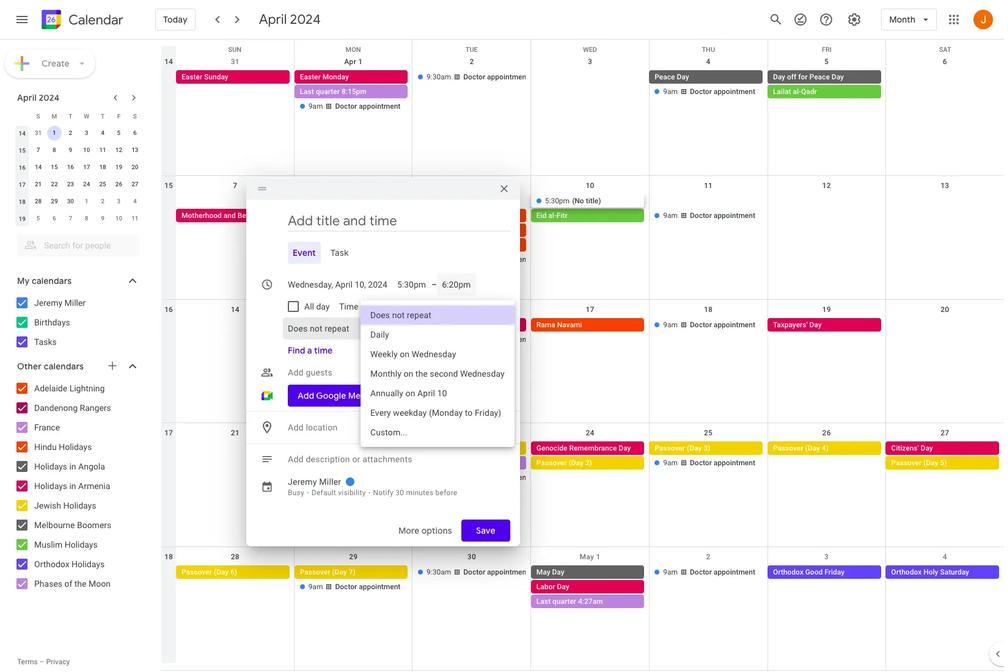 Task type: vqa. For each thing, say whether or not it's contained in the screenshot.
availability in Adjusted availability Indicate times you're available for specific dates
no



Task type: describe. For each thing, give the bounding box(es) containing it.
first quarter 12:13pm
[[300, 321, 371, 329]]

eid
[[536, 211, 547, 220]]

eid al-fitr button
[[531, 209, 644, 222]]

last quarter 4:27am button
[[531, 595, 644, 609]]

add for add location
[[288, 423, 304, 433]]

3 right may 2 element
[[117, 198, 121, 205]]

create
[[42, 58, 70, 69]]

13 element
[[128, 143, 142, 158]]

day inside "button"
[[677, 73, 689, 81]]

(day for 7)
[[332, 569, 347, 577]]

rangers
[[80, 403, 111, 413]]

birthdays
[[34, 318, 70, 328]]

sat
[[939, 46, 951, 54]]

m
[[52, 113, 57, 119]]

holidays in angola
[[34, 462, 105, 472]]

may 5 element
[[31, 211, 46, 226]]

End time text field
[[442, 277, 471, 292]]

busy
[[288, 489, 304, 498]]

3 down wed on the top right of the page
[[588, 57, 592, 66]]

2 vertical spatial 9
[[101, 215, 104, 222]]

zone
[[361, 302, 379, 312]]

guests
[[306, 368, 332, 378]]

may day button
[[531, 566, 644, 580]]

add guests
[[288, 368, 332, 378]]

add location
[[288, 423, 338, 433]]

9:30am for 2
[[427, 73, 451, 81]]

3 down w
[[85, 130, 88, 136]]

may 2 element
[[95, 194, 110, 209]]

peace inside "button"
[[655, 73, 675, 81]]

passover for passover (day 4)
[[773, 445, 804, 453]]

cinema
[[452, 321, 477, 329]]

first
[[300, 321, 315, 329]]

privacy
[[46, 658, 70, 667]]

12 inside '12' element
[[115, 147, 122, 153]]

holidays for hindu
[[59, 443, 92, 452]]

w
[[84, 113, 89, 119]]

7)
[[349, 569, 356, 577]]

event
[[293, 248, 316, 259]]

peace inside day off for peace day lailat al-qadr
[[810, 73, 830, 81]]

moon
[[89, 579, 111, 589]]

1 horizontal spatial –
[[432, 280, 437, 290]]

passover for passover (day 3)
[[655, 445, 685, 453]]

monthly on the second wednesday option
[[361, 364, 514, 384]]

tue
[[466, 46, 478, 54]]

4)
[[822, 445, 829, 453]]

armenian cinema day
[[418, 321, 491, 329]]

moon inside the passover (day 1) full moon 4:49pm
[[432, 459, 451, 468]]

and
[[224, 211, 236, 220]]

10 inside grid
[[586, 181, 594, 190]]

month button
[[881, 5, 937, 34]]

armenia
[[78, 482, 110, 491]]

month
[[889, 14, 916, 25]]

19 element
[[112, 160, 126, 175]]

passover (day 7) button
[[294, 566, 408, 580]]

taxpayers'
[[773, 321, 808, 329]]

row containing 31
[[14, 125, 143, 142]]

off
[[787, 73, 797, 81]]

2 doctor appointment button from the top
[[413, 333, 529, 346]]

muslim
[[34, 540, 62, 550]]

cell containing may day
[[531, 566, 649, 610]]

28 inside april 2024 'grid'
[[35, 198, 42, 205]]

may 1 element
[[79, 194, 94, 209]]

4 up 11 element
[[101, 130, 104, 136]]

1 horizontal spatial april 2024
[[259, 11, 321, 28]]

remembrance
[[569, 445, 617, 453]]

Search for people text field
[[24, 235, 132, 257]]

orthodox good friday button
[[768, 566, 881, 580]]

0 vertical spatial 19
[[115, 164, 122, 171]]

task button
[[326, 242, 354, 264]]

miller inside my calendars list
[[64, 298, 86, 308]]

8 inside grid
[[351, 181, 356, 190]]

row containing 15
[[161, 176, 1004, 300]]

1)
[[467, 445, 474, 453]]

minutes
[[406, 489, 434, 498]]

row containing 21
[[14, 176, 143, 193]]

passover eve button
[[294, 442, 408, 456]]

every weekday (monday to friday) option
[[361, 403, 514, 423]]

0 vertical spatial 2024
[[290, 11, 321, 28]]

march 31 element
[[31, 126, 46, 141]]

1 vertical spatial jeremy miller
[[288, 477, 341, 487]]

29 element
[[47, 194, 62, 209]]

rama
[[536, 321, 555, 329]]

add description or attachments
[[288, 455, 412, 465]]

(day for 1)
[[450, 445, 465, 453]]

22 inside row group
[[51, 181, 58, 188]]

create button
[[5, 49, 95, 78]]

31 inside 'element'
[[35, 130, 42, 136]]

may 3 element
[[112, 194, 126, 209]]

terms – privacy
[[17, 658, 70, 667]]

all day
[[304, 302, 330, 312]]

11 for 'may 11' element
[[131, 215, 138, 222]]

26 inside grid
[[822, 429, 831, 438]]

4:27am
[[578, 598, 603, 606]]

row containing s
[[14, 108, 143, 125]]

0 horizontal spatial 7
[[37, 147, 40, 153]]

day inside citizens' day passover (day 5)
[[921, 445, 933, 453]]

0 vertical spatial 8
[[53, 147, 56, 153]]

1 vertical spatial april 2024
[[17, 92, 59, 103]]

7 inside grid
[[233, 181, 237, 190]]

orthodox for orthodox holidays
[[34, 560, 69, 570]]

28 element
[[31, 194, 46, 209]]

1 vertical spatial 19
[[19, 215, 26, 222]]

genocide
[[536, 445, 567, 453]]

may 8 element
[[79, 211, 94, 226]]

29 inside grid
[[349, 553, 358, 562]]

passover for passover eve
[[300, 445, 330, 453]]

time zone button
[[335, 296, 384, 318]]

all
[[304, 302, 314, 312]]

may 1
[[580, 553, 601, 562]]

3 doctor appointment button from the top
[[413, 471, 529, 485]]

31 inside grid
[[231, 57, 240, 66]]

cell containing peace day
[[649, 70, 768, 114]]

al- inside day off for peace day lailat al-qadr
[[793, 87, 801, 96]]

5 inside may 5 element
[[37, 215, 40, 222]]

(day for 4)
[[805, 445, 820, 453]]

11:21am
[[337, 211, 366, 220]]

10 for 10 element at the left of the page
[[83, 147, 90, 153]]

grid containing 14
[[161, 40, 1004, 672]]

1 vertical spatial 2024
[[39, 92, 59, 103]]

(day for 6)
[[214, 569, 229, 577]]

in for armenia
[[69, 482, 76, 491]]

mon
[[346, 46, 361, 54]]

holidays for jewish
[[63, 501, 96, 511]]

add guests button
[[283, 362, 510, 384]]

9 inside grid
[[470, 181, 474, 190]]

3 up orthodox good friday button
[[825, 553, 829, 562]]

11 inside grid
[[704, 181, 713, 190]]

13 inside grid
[[941, 181, 949, 190]]

3 add from the top
[[288, 455, 304, 465]]

may 7 element
[[63, 211, 78, 226]]

1 horizontal spatial jeremy
[[288, 477, 317, 487]]

my calendars button
[[2, 271, 152, 291]]

30 inside grid
[[467, 553, 476, 562]]

calendars for my calendars
[[32, 276, 72, 287]]

fri
[[822, 46, 832, 54]]

apr
[[344, 57, 356, 66]]

annually on april 10 option
[[361, 384, 514, 403]]

1 vertical spatial 6
[[133, 130, 137, 136]]

holidays down the hindu
[[34, 462, 67, 472]]

taxpayers' day
[[773, 321, 822, 329]]

sun
[[228, 46, 242, 54]]

cell containing passover (day 3)
[[649, 442, 768, 486]]

row containing 17
[[161, 424, 1004, 548]]

cell containing new moon 11:21am
[[294, 194, 413, 268]]

title)
[[586, 197, 601, 205]]

passover (day 3)
[[655, 445, 710, 453]]

beauty
[[238, 211, 260, 220]]

(day inside genocide remembrance day passover (day 2)
[[569, 459, 584, 468]]

main drawer image
[[15, 12, 29, 27]]

0 horizontal spatial –
[[40, 658, 44, 667]]

passover (day 3) button
[[649, 442, 763, 456]]

13 inside april 2024 'grid'
[[131, 147, 138, 153]]

22 inside grid
[[349, 429, 358, 438]]

Start date text field
[[288, 277, 388, 292]]

may 11 element
[[128, 211, 142, 226]]

passover inside genocide remembrance day passover (day 2)
[[536, 459, 567, 468]]

cell containing day off for peace day
[[768, 70, 886, 114]]

14 inside "element"
[[35, 164, 42, 171]]

1 right apr
[[358, 57, 363, 66]]

lailat
[[773, 87, 791, 96]]

passover (day 2) button
[[531, 457, 644, 470]]

27 inside april 2024 'grid'
[[131, 181, 138, 188]]

motherhood and beauty day button
[[176, 209, 289, 222]]

1 t from the left
[[69, 113, 72, 119]]

lailat al-qadr button
[[768, 85, 881, 98]]

22 element
[[47, 177, 62, 192]]

row containing 7
[[14, 142, 143, 159]]

quarter inside may day labor day last quarter 4:27am
[[552, 598, 576, 606]]

Start time text field
[[397, 277, 427, 292]]

france
[[34, 423, 60, 433]]

24 element
[[79, 177, 94, 192]]

1 horizontal spatial april
[[259, 11, 287, 28]]

4 down thu on the right top
[[706, 57, 711, 66]]

other calendars button
[[2, 357, 152, 377]]

cell containing passover eve
[[294, 442, 413, 486]]

calendar heading
[[66, 11, 123, 28]]

motherhood and beauty day
[[182, 211, 274, 220]]

dandenong
[[34, 403, 78, 413]]

rama navami
[[536, 321, 582, 329]]

6)
[[230, 569, 237, 577]]

citizens' day button
[[886, 442, 999, 456]]

quarter inside 'easter monday last quarter 8:15pm'
[[316, 87, 340, 96]]

0 horizontal spatial april
[[17, 92, 37, 103]]

passover eve
[[300, 445, 344, 453]]

calendar element
[[39, 7, 123, 34]]

1 right 30 element
[[85, 198, 88, 205]]

cell containing first quarter 12:13pm
[[294, 318, 413, 348]]

holidays for orthodox
[[72, 560, 105, 570]]

labor
[[536, 583, 555, 592]]

dandenong rangers
[[34, 403, 111, 413]]

4 up orthodox holy saturday button
[[943, 553, 947, 562]]

weekly on wednesday option
[[361, 344, 514, 364]]

easter monday last quarter 8:15pm
[[300, 73, 367, 96]]



Task type: locate. For each thing, give the bounding box(es) containing it.
default
[[312, 489, 336, 498]]

quarter down monday on the top
[[316, 87, 340, 96]]

jeremy miller inside my calendars list
[[34, 298, 86, 308]]

24 inside grid
[[586, 429, 594, 438]]

row group
[[14, 125, 143, 227]]

(day inside citizens' day passover (day 5)
[[924, 459, 938, 468]]

cell containing passover (day 7)
[[294, 566, 413, 610]]

1 horizontal spatial 8
[[85, 215, 88, 222]]

holidays down melbourne boomers
[[65, 540, 98, 550]]

passover (day 5) button
[[886, 457, 999, 470]]

may inside may day labor day last quarter 4:27am
[[536, 569, 550, 577]]

21
[[35, 181, 42, 188], [231, 429, 240, 438]]

2 vertical spatial 10
[[115, 215, 122, 222]]

holidays
[[59, 443, 92, 452], [34, 462, 67, 472], [34, 482, 67, 491], [63, 501, 96, 511], [65, 540, 98, 550], [72, 560, 105, 570]]

does not repeat option
[[361, 305, 514, 325]]

add
[[288, 368, 304, 378], [288, 423, 304, 433], [288, 455, 304, 465]]

holidays for muslim
[[65, 540, 98, 550]]

1 easter from the left
[[182, 73, 202, 81]]

passover left 6)
[[182, 569, 212, 577]]

cell containing easter monday
[[294, 70, 413, 114]]

31 left 1 cell
[[35, 130, 42, 136]]

0 horizontal spatial moon
[[316, 211, 335, 220]]

day
[[316, 302, 330, 312]]

0 vertical spatial 20
[[131, 164, 138, 171]]

20 inside row
[[941, 305, 949, 314]]

passover left 7)
[[300, 569, 330, 577]]

passover down 'genocide'
[[536, 459, 567, 468]]

5 left may 6 element on the left of the page
[[37, 215, 40, 222]]

None search field
[[0, 230, 152, 257]]

row containing 28
[[14, 193, 143, 210]]

0 horizontal spatial 8
[[53, 147, 56, 153]]

1 horizontal spatial jeremy miller
[[288, 477, 341, 487]]

row group containing 31
[[14, 125, 143, 227]]

1 in from the top
[[69, 462, 76, 472]]

cell containing armenian cinema day
[[413, 318, 531, 348]]

t right m
[[69, 113, 72, 119]]

orthodox for orthodox good friday
[[773, 569, 804, 577]]

doctor appointment button up end time text box
[[413, 253, 529, 266]]

gudi padwa button
[[413, 224, 526, 237]]

adelaide
[[34, 384, 67, 394]]

1 vertical spatial 8
[[351, 181, 356, 190]]

settings menu image
[[847, 12, 862, 27]]

1 vertical spatial miller
[[319, 477, 341, 487]]

cell containing 5:30pm
[[531, 194, 649, 268]]

friday
[[825, 569, 845, 577]]

0 vertical spatial 9
[[69, 147, 72, 153]]

calendars inside dropdown button
[[32, 276, 72, 287]]

passover for passover (day 1) full moon 4:49pm
[[418, 445, 449, 453]]

0 vertical spatial 29
[[51, 198, 58, 205]]

1 horizontal spatial 2024
[[290, 11, 321, 28]]

26 up 4)
[[822, 429, 831, 438]]

19
[[115, 164, 122, 171], [19, 215, 26, 222], [822, 305, 831, 314]]

notify
[[373, 489, 394, 498]]

1 horizontal spatial 11
[[131, 215, 138, 222]]

2 t from the left
[[101, 113, 105, 119]]

al- inside button
[[548, 211, 557, 220]]

12 element
[[112, 143, 126, 158]]

boomers
[[77, 521, 111, 531]]

jeremy up busy
[[288, 477, 317, 487]]

lightning
[[69, 384, 105, 394]]

today button
[[155, 5, 195, 34]]

s
[[36, 113, 40, 119], [133, 113, 137, 119]]

2 s from the left
[[133, 113, 137, 119]]

1 add from the top
[[288, 368, 304, 378]]

time
[[314, 345, 333, 356]]

0 vertical spatial 11
[[99, 147, 106, 153]]

9 left may 10 'element'
[[101, 215, 104, 222]]

21 inside "element"
[[35, 181, 42, 188]]

1 vertical spatial 30
[[396, 489, 404, 498]]

attachments
[[363, 455, 412, 465]]

row group inside april 2024 'grid'
[[14, 125, 143, 227]]

1 inside cell
[[53, 130, 56, 136]]

17 element
[[79, 160, 94, 175]]

–
[[432, 280, 437, 290], [40, 658, 44, 667]]

10 inside 'element'
[[115, 215, 122, 222]]

2 vertical spatial add
[[288, 455, 304, 465]]

19 left 20 element
[[115, 164, 122, 171]]

orthodox holy saturday
[[891, 569, 969, 577]]

easter for easter monday last quarter 8:15pm
[[300, 73, 321, 81]]

citizens'
[[891, 445, 919, 453]]

7 up motherhood and beauty day button on the top left of the page
[[233, 181, 237, 190]]

29 left 30 element
[[51, 198, 58, 205]]

in for angola
[[69, 462, 76, 472]]

(day left 4)
[[805, 445, 820, 453]]

jeremy inside my calendars list
[[34, 298, 62, 308]]

9
[[69, 147, 72, 153], [470, 181, 474, 190], [101, 215, 104, 222]]

passover up description
[[300, 445, 330, 453]]

(day left 5)
[[924, 459, 938, 468]]

11 element
[[95, 143, 110, 158]]

10 element
[[79, 143, 94, 158]]

miller up default
[[319, 477, 341, 487]]

1 vertical spatial 9
[[470, 181, 474, 190]]

1 vertical spatial 13
[[941, 181, 949, 190]]

may up may day button
[[580, 553, 594, 562]]

21 element
[[31, 177, 46, 192]]

(day left the 3)
[[687, 445, 702, 453]]

last down "easter monday" button
[[300, 87, 314, 96]]

row containing sun
[[161, 40, 1004, 58]]

passover inside the passover (day 1) full moon 4:49pm
[[418, 445, 449, 453]]

1 vertical spatial 12
[[822, 181, 831, 190]]

22 up the passover eve button
[[349, 429, 358, 438]]

peace day
[[655, 73, 689, 81]]

passover (day 4)
[[773, 445, 829, 453]]

None field
[[283, 318, 376, 340]]

0 vertical spatial april 2024
[[259, 11, 321, 28]]

cell containing gudi padwa
[[413, 194, 531, 268]]

jeremy miller up 'birthdays'
[[34, 298, 86, 308]]

armenian
[[418, 321, 450, 329]]

5)
[[940, 459, 947, 468]]

may 9 element
[[95, 211, 110, 226]]

qadr
[[801, 87, 817, 96]]

0 vertical spatial in
[[69, 462, 76, 472]]

29
[[51, 198, 58, 205], [349, 553, 358, 562]]

passover (day 7)
[[300, 569, 356, 577]]

0 horizontal spatial 25
[[99, 181, 106, 188]]

0 horizontal spatial 19
[[19, 215, 26, 222]]

daily option
[[361, 325, 514, 344]]

cell containing passover (day 1)
[[413, 442, 531, 486]]

last down labor
[[536, 598, 551, 606]]

(day left 1)
[[450, 445, 465, 453]]

miller
[[64, 298, 86, 308], [319, 477, 341, 487]]

tab list
[[256, 242, 510, 264]]

25 inside row group
[[99, 181, 106, 188]]

holidays up jewish
[[34, 482, 67, 491]]

passover down "custom..." option
[[418, 445, 449, 453]]

0 vertical spatial miller
[[64, 298, 86, 308]]

2 vertical spatial 7
[[69, 215, 72, 222]]

tasks
[[34, 337, 57, 347]]

7 down march 31 'element'
[[37, 147, 40, 153]]

may for may 1
[[580, 553, 594, 562]]

0 horizontal spatial 21
[[35, 181, 42, 188]]

10 left 11 element
[[83, 147, 90, 153]]

1 horizontal spatial 21
[[231, 429, 240, 438]]

moon inside button
[[316, 211, 335, 220]]

26 element
[[112, 177, 126, 192]]

1 horizontal spatial 6
[[133, 130, 137, 136]]

moon
[[316, 211, 335, 220], [432, 459, 451, 468]]

0 horizontal spatial 9
[[69, 147, 72, 153]]

tab list containing event
[[256, 242, 510, 264]]

25 element
[[95, 177, 110, 192]]

20
[[131, 164, 138, 171], [941, 305, 949, 314]]

cell containing citizens' day
[[886, 442, 1004, 486]]

6 up '13' element
[[133, 130, 137, 136]]

holidays up melbourne boomers
[[63, 501, 96, 511]]

0 vertical spatial 9:30am
[[427, 73, 451, 81]]

0 horizontal spatial 27
[[131, 181, 138, 188]]

1 horizontal spatial 30
[[396, 489, 404, 498]]

add for add guests
[[288, 368, 304, 378]]

9am
[[663, 87, 678, 96], [308, 102, 323, 111], [663, 211, 678, 220], [308, 226, 323, 235], [663, 321, 678, 329], [308, 335, 323, 344], [308, 459, 323, 468], [663, 459, 678, 468], [663, 569, 678, 577], [308, 583, 323, 592]]

2 peace from the left
[[810, 73, 830, 81]]

25 inside grid
[[704, 429, 713, 438]]

16 element
[[63, 160, 78, 175]]

calendars inside 'dropdown button'
[[44, 361, 84, 372]]

0 vertical spatial jeremy
[[34, 298, 62, 308]]

14 element
[[31, 160, 46, 175]]

1 horizontal spatial 10
[[115, 215, 122, 222]]

1 vertical spatial 24
[[586, 429, 594, 438]]

2 in from the top
[[69, 482, 76, 491]]

0 vertical spatial al-
[[793, 87, 801, 96]]

0 vertical spatial quarter
[[316, 87, 340, 96]]

passover down the citizens'
[[891, 459, 922, 468]]

(day for 3)
[[687, 445, 702, 453]]

10 up "title)"
[[586, 181, 594, 190]]

29 inside april 2024 'grid'
[[51, 198, 58, 205]]

12
[[115, 147, 122, 153], [822, 181, 831, 190]]

2 9:30am from the top
[[427, 569, 451, 577]]

27 element
[[128, 177, 142, 192]]

passover (day 6) button
[[176, 566, 289, 580]]

in left angola
[[69, 462, 76, 472]]

for
[[798, 73, 808, 81]]

27 inside grid
[[941, 429, 949, 438]]

1 vertical spatial 10
[[586, 181, 594, 190]]

1 vertical spatial 20
[[941, 305, 949, 314]]

25 up the 3)
[[704, 429, 713, 438]]

7 left may 8 element
[[69, 215, 72, 222]]

0 vertical spatial last
[[300, 87, 314, 96]]

calendars right my
[[32, 276, 72, 287]]

easter
[[182, 73, 202, 81], [300, 73, 321, 81]]

0 horizontal spatial t
[[69, 113, 72, 119]]

calendars up adelaide lightning
[[44, 361, 84, 372]]

my calendars list
[[2, 293, 152, 352]]

0 vertical spatial 10
[[83, 147, 90, 153]]

2 vertical spatial 30
[[467, 553, 476, 562]]

1 horizontal spatial may
[[580, 553, 594, 562]]

1 horizontal spatial s
[[133, 113, 137, 119]]

moon right new at the left top
[[316, 211, 335, 220]]

day inside genocide remembrance day passover (day 2)
[[619, 445, 631, 453]]

1 up may day button
[[596, 553, 601, 562]]

26 left 27 element
[[115, 181, 122, 188]]

0 horizontal spatial 28
[[35, 198, 42, 205]]

(day left 2)
[[569, 459, 584, 468]]

1 vertical spatial april
[[17, 92, 37, 103]]

0 horizontal spatial last
[[300, 87, 314, 96]]

0 vertical spatial 31
[[231, 57, 240, 66]]

passover for passover (day 7)
[[300, 569, 330, 577]]

hindu
[[34, 443, 57, 452]]

genocide remembrance day passover (day 2)
[[536, 445, 631, 468]]

citizens' day passover (day 5)
[[891, 445, 947, 468]]

0 vertical spatial 28
[[35, 198, 42, 205]]

add down the find
[[288, 368, 304, 378]]

easter left monday on the top
[[300, 73, 321, 81]]

today
[[163, 14, 187, 25]]

last inside 'easter monday last quarter 8:15pm'
[[300, 87, 314, 96]]

7 inside may 7 element
[[69, 215, 72, 222]]

1 vertical spatial in
[[69, 482, 76, 491]]

recurrence list box
[[361, 300, 514, 447]]

add left location
[[288, 423, 304, 433]]

2 horizontal spatial 19
[[822, 305, 831, 314]]

0 horizontal spatial 29
[[51, 198, 58, 205]]

row containing 5
[[14, 210, 143, 227]]

27
[[131, 181, 138, 188], [941, 429, 949, 438]]

8 down 1 cell
[[53, 147, 56, 153]]

terms
[[17, 658, 38, 667]]

5 down f
[[117, 130, 121, 136]]

doctor appointment button down the armenian cinema day button
[[413, 333, 529, 346]]

1 horizontal spatial 12
[[822, 181, 831, 190]]

day off for peace day button
[[768, 70, 881, 84]]

s left m
[[36, 113, 40, 119]]

2 horizontal spatial 11
[[704, 181, 713, 190]]

1 horizontal spatial peace
[[810, 73, 830, 81]]

description
[[306, 455, 350, 465]]

19 up taxpayers' day button
[[822, 305, 831, 314]]

1 vertical spatial last
[[536, 598, 551, 606]]

21 inside grid
[[231, 429, 240, 438]]

may for may day labor day last quarter 4:27am
[[536, 569, 550, 577]]

jeremy up 'birthdays'
[[34, 298, 62, 308]]

1 horizontal spatial miller
[[319, 477, 341, 487]]

29 up 7)
[[349, 553, 358, 562]]

may day labor day last quarter 4:27am
[[536, 569, 603, 606]]

(day left 6)
[[214, 569, 229, 577]]

9 up gudi padwa button
[[470, 181, 474, 190]]

1 horizontal spatial orthodox
[[773, 569, 804, 577]]

20 element
[[128, 160, 142, 175]]

event button
[[288, 242, 321, 264]]

1 vertical spatial 29
[[349, 553, 358, 562]]

grid
[[161, 40, 1004, 672]]

miller down my calendars dropdown button
[[64, 298, 86, 308]]

5 inside grid
[[825, 57, 829, 66]]

28 inside grid
[[231, 553, 240, 562]]

taxpayers' day button
[[768, 318, 881, 332]]

calendars for other calendars
[[44, 361, 84, 372]]

passover inside citizens' day passover (day 5)
[[891, 459, 922, 468]]

11 for 11 element
[[99, 147, 106, 153]]

5 down fri at the top right of the page
[[825, 57, 829, 66]]

1 9:30am from the top
[[427, 73, 451, 81]]

0 horizontal spatial miller
[[64, 298, 86, 308]]

6 inside grid
[[943, 57, 947, 66]]

quarter down labor
[[552, 598, 576, 606]]

1 vertical spatial 5
[[117, 130, 121, 136]]

1 vertical spatial 22
[[349, 429, 358, 438]]

passover for passover (day 6)
[[182, 569, 212, 577]]

30
[[67, 198, 74, 205], [396, 489, 404, 498], [467, 553, 476, 562]]

muslim holidays
[[34, 540, 98, 550]]

26 inside row group
[[115, 181, 122, 188]]

add down passover eve
[[288, 455, 304, 465]]

31 down sun
[[231, 57, 240, 66]]

(day inside the passover (day 1) full moon 4:49pm
[[450, 445, 465, 453]]

0 horizontal spatial s
[[36, 113, 40, 119]]

orthodox left good
[[773, 569, 804, 577]]

other calendars list
[[2, 379, 152, 594]]

thu
[[702, 46, 715, 54]]

may 4 element
[[128, 194, 142, 209]]

27 up citizens' day button
[[941, 429, 949, 438]]

orthodox good friday
[[773, 569, 845, 577]]

first quarter 12:13pm button
[[294, 318, 408, 332]]

2 vertical spatial 8
[[85, 215, 88, 222]]

2 horizontal spatial 9
[[470, 181, 474, 190]]

orthodox inside other calendars list
[[34, 560, 69, 570]]

23
[[67, 181, 74, 188]]

0 horizontal spatial 12
[[115, 147, 122, 153]]

quarter inside button
[[316, 321, 340, 329]]

10 for may 10 'element'
[[115, 215, 122, 222]]

4
[[706, 57, 711, 66], [101, 130, 104, 136], [133, 198, 137, 205], [943, 553, 947, 562]]

8 right may 7 element in the top of the page
[[85, 215, 88, 222]]

row
[[161, 40, 1004, 58], [161, 52, 1004, 176], [14, 108, 143, 125], [14, 125, 143, 142], [14, 142, 143, 159], [14, 159, 143, 176], [161, 176, 1004, 300], [14, 176, 143, 193], [14, 193, 143, 210], [14, 210, 143, 227], [161, 300, 1004, 424], [161, 424, 1004, 548], [161, 548, 1004, 672]]

melbourne
[[34, 521, 75, 531]]

cell
[[294, 70, 413, 114], [531, 70, 649, 114], [649, 70, 768, 114], [768, 70, 886, 114], [886, 70, 1004, 114], [294, 194, 413, 268], [413, 194, 531, 268], [531, 194, 649, 268], [768, 194, 886, 268], [176, 318, 294, 348], [294, 318, 413, 348], [413, 318, 531, 348], [886, 318, 1004, 348], [176, 442, 294, 486], [294, 442, 413, 486], [413, 442, 531, 486], [531, 442, 649, 486], [649, 442, 768, 486], [886, 442, 1004, 486], [294, 566, 413, 610], [531, 566, 649, 610]]

15 element
[[47, 160, 62, 175]]

1 horizontal spatial 19
[[115, 164, 122, 171]]

1 s from the left
[[36, 113, 40, 119]]

s right f
[[133, 113, 137, 119]]

easter for easter sunday
[[182, 73, 202, 81]]

may up labor
[[536, 569, 550, 577]]

2 horizontal spatial 7
[[233, 181, 237, 190]]

row containing 18
[[161, 548, 1004, 672]]

the
[[74, 579, 86, 589]]

– left end time text box
[[432, 280, 437, 290]]

18 element
[[95, 160, 110, 175]]

privacy link
[[46, 658, 70, 667]]

8 up 11:21am
[[351, 181, 356, 190]]

may 6 element
[[47, 211, 62, 226]]

1 cell
[[46, 125, 62, 142]]

0 horizontal spatial peace
[[655, 73, 675, 81]]

1 vertical spatial jeremy
[[288, 477, 317, 487]]

0 vertical spatial 5
[[825, 57, 829, 66]]

labor day button
[[531, 581, 644, 594]]

2 add from the top
[[288, 423, 304, 433]]

quarter down day
[[316, 321, 340, 329]]

28 left 29 element
[[35, 198, 42, 205]]

24 up genocide remembrance day button
[[586, 429, 594, 438]]

may 10 element
[[112, 211, 126, 226]]

– right the terms
[[40, 658, 44, 667]]

1 horizontal spatial 20
[[941, 305, 949, 314]]

10 left 'may 11' element
[[115, 215, 122, 222]]

holidays up the
[[72, 560, 105, 570]]

Add title and time text field
[[288, 212, 510, 230]]

28 up 6)
[[231, 553, 240, 562]]

saturday
[[940, 569, 969, 577]]

my calendars
[[17, 276, 72, 287]]

2 vertical spatial 5
[[37, 215, 40, 222]]

day off for peace day lailat al-qadr
[[773, 73, 844, 96]]

16
[[67, 164, 74, 171], [19, 164, 26, 171], [164, 305, 173, 314], [467, 305, 476, 314]]

add location button
[[283, 417, 510, 439]]

1 vertical spatial 26
[[822, 429, 831, 438]]

easter inside button
[[182, 73, 202, 81]]

0 horizontal spatial 24
[[83, 181, 90, 188]]

orthodox down "muslim"
[[34, 560, 69, 570]]

6 inside may 6 element
[[53, 215, 56, 222]]

1 vertical spatial add
[[288, 423, 304, 433]]

monday
[[323, 73, 349, 81]]

1 peace from the left
[[655, 73, 675, 81]]

0 vertical spatial 25
[[99, 181, 106, 188]]

24 inside "element"
[[83, 181, 90, 188]]

27 right 26 element
[[131, 181, 138, 188]]

jeremy miller up default
[[288, 477, 341, 487]]

1 horizontal spatial 13
[[941, 181, 949, 190]]

add other calendars image
[[106, 360, 119, 372]]

5:30pm (no title)
[[545, 197, 601, 205]]

task
[[330, 248, 349, 259]]

25 right 24 "element"
[[99, 181, 106, 188]]

2)
[[585, 459, 592, 468]]

2 horizontal spatial orthodox
[[891, 569, 922, 577]]

24 right 23
[[83, 181, 90, 188]]

april 2024 grid
[[12, 108, 143, 227]]

4 right the may 3 element
[[133, 198, 137, 205]]

0 vertical spatial 12
[[115, 147, 122, 153]]

6 down sat
[[943, 57, 947, 66]]

default visibility
[[312, 489, 366, 498]]

quarter
[[316, 87, 340, 96], [316, 321, 340, 329], [552, 598, 576, 606]]

0 horizontal spatial jeremy
[[34, 298, 62, 308]]

0 horizontal spatial 22
[[51, 181, 58, 188]]

6 right may 5 element
[[53, 215, 56, 222]]

0 horizontal spatial jeremy miller
[[34, 298, 86, 308]]

doctor appointment button down full moon 4:49pm button
[[413, 471, 529, 485]]

custom... option
[[361, 423, 514, 442]]

easter sunday button
[[176, 70, 289, 84]]

orthodox holidays
[[34, 560, 105, 570]]

0 horizontal spatial 6
[[53, 215, 56, 222]]

to element
[[432, 280, 437, 290]]

in
[[69, 462, 76, 472], [69, 482, 76, 491]]

passover left 4)
[[773, 445, 804, 453]]

support image
[[819, 12, 834, 27]]

30 inside april 2024 'grid'
[[67, 198, 74, 205]]

0 horizontal spatial april 2024
[[17, 92, 59, 103]]

0 horizontal spatial orthodox
[[34, 560, 69, 570]]

of
[[64, 579, 72, 589]]

30 element
[[63, 194, 78, 209]]

easter inside 'easter monday last quarter 8:15pm'
[[300, 73, 321, 81]]

passover (day 4) button
[[768, 442, 881, 456]]

gudi padwa
[[418, 226, 457, 235]]

last inside may day labor day last quarter 4:27am
[[536, 598, 551, 606]]

0 horizontal spatial 13
[[131, 147, 138, 153]]

0 horizontal spatial 26
[[115, 181, 122, 188]]

orthodox left holy
[[891, 569, 922, 577]]

orthodox for orthodox holy saturday
[[891, 569, 922, 577]]

0 horizontal spatial 10
[[83, 147, 90, 153]]

hindu holidays
[[34, 443, 92, 452]]

moon right full
[[432, 459, 451, 468]]

2 easter from the left
[[300, 73, 321, 81]]

al- right eid
[[548, 211, 557, 220]]

5:30pm
[[545, 197, 570, 205]]

0 horizontal spatial al-
[[548, 211, 557, 220]]

1 horizontal spatial 31
[[231, 57, 240, 66]]

26
[[115, 181, 122, 188], [822, 429, 831, 438]]

eve
[[332, 445, 344, 453]]

cell containing genocide remembrance day
[[531, 442, 649, 486]]

9 left 10 element at the left of the page
[[69, 147, 72, 153]]

row containing 16
[[161, 300, 1004, 424]]

9:30am for 30
[[427, 569, 451, 577]]

my
[[17, 276, 30, 287]]

23 element
[[63, 177, 78, 192]]

holy
[[924, 569, 938, 577]]

20 inside row group
[[131, 164, 138, 171]]

22 left 23
[[51, 181, 58, 188]]

terms link
[[17, 658, 38, 667]]

passover left the 3)
[[655, 445, 685, 453]]

9:30am inside row
[[427, 569, 451, 577]]

0 vertical spatial 13
[[131, 147, 138, 153]]

t right w
[[101, 113, 105, 119]]

time
[[339, 302, 359, 312]]

genocide remembrance day button
[[531, 442, 644, 456]]

t
[[69, 113, 72, 119], [101, 113, 105, 119]]

19 inside grid
[[822, 305, 831, 314]]

1 horizontal spatial 7
[[69, 215, 72, 222]]

1 doctor appointment button from the top
[[413, 253, 529, 266]]

17
[[83, 164, 90, 171], [19, 181, 26, 188], [586, 305, 594, 314], [164, 429, 173, 438]]



